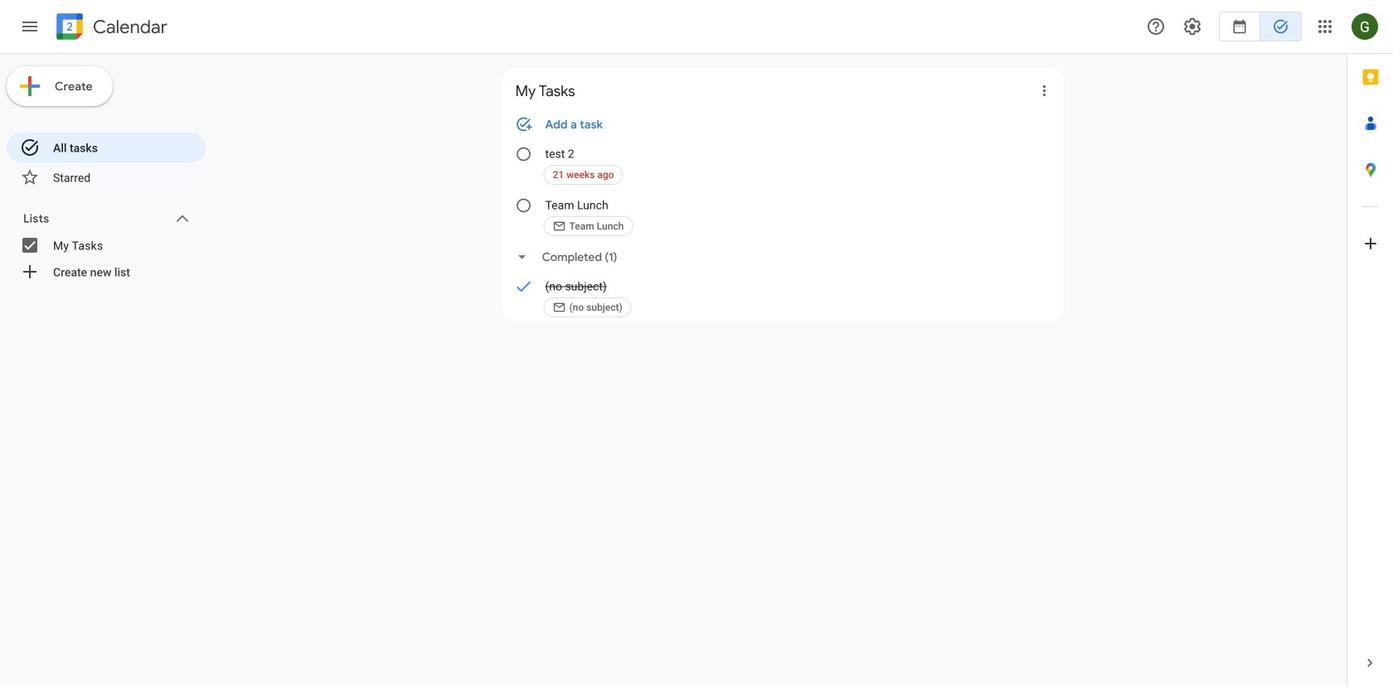Task type: describe. For each thing, give the bounding box(es) containing it.
tasks sidebar image
[[20, 17, 40, 36]]

heading inside calendar "element"
[[90, 17, 167, 37]]

settings menu image
[[1183, 17, 1203, 36]]



Task type: locate. For each thing, give the bounding box(es) containing it.
heading
[[90, 17, 167, 37]]

calendar element
[[53, 10, 167, 46]]

support menu image
[[1146, 17, 1166, 36]]

tab list
[[1348, 54, 1393, 640]]



Task type: vqa. For each thing, say whether or not it's contained in the screenshot.
Settings Menu image
yes



